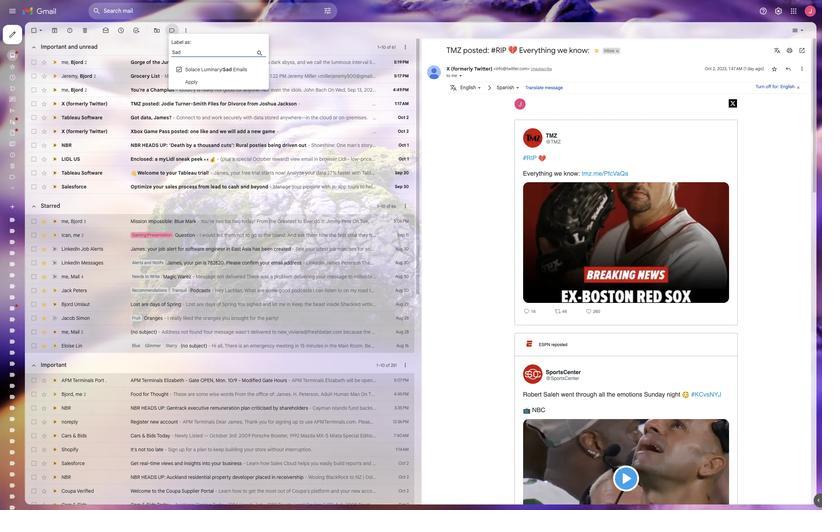 Task type: describe. For each thing, give the bounding box(es) containing it.
god
[[189, 73, 199, 79]]

up: for 'death
[[160, 142, 168, 148]]

1 horizontal spatial #rip
[[524, 154, 537, 162]]

late
[[155, 447, 164, 453]]

lidl
[[62, 156, 72, 162]]

1 vertical spatial all
[[599, 391, 606, 398]]

it.
[[485, 114, 489, 121]]

11 row from the top
[[25, 214, 415, 228]]

1 horizontal spatial plan
[[241, 405, 251, 411]]

- right question
[[196, 232, 199, 238]]

row containing lidl us
[[25, 152, 415, 166]]

software for sep 30
[[81, 170, 103, 176]]

inbox section options image for important
[[402, 362, 409, 369]]

oct for got data, james? - connect to and work securely with data stored anywhere—in the cloud or on-premises. ‌ ‌ ‌ ‌ ‌ ‌ ‌ ‌ ‌ ‌ ‌ ‌ ‌ get tableau | view online got data? connect it. log in now data. it's all you need to
[[398, 115, 406, 120]]

& up shopify
[[73, 433, 76, 439]]

nbr up lidl
[[62, 142, 72, 148]]

for right up at the bottom of page
[[186, 447, 192, 453]]

21 ﻿͏ from the left
[[338, 447, 338, 453]]

22 ﻿͏ from the left
[[340, 447, 340, 453]]

to right need
[[563, 114, 568, 121]]

starred tab panel
[[25, 194, 438, 353]]

inbox section options image for starred
[[402, 203, 409, 210]]

grocery
[[131, 73, 150, 79]]

row containing linkedin messages
[[25, 256, 415, 270]]

me left show details image at right
[[452, 73, 458, 78]]

row containing ican
[[25, 228, 415, 242]]

gmail image
[[22, 4, 60, 18]]

3:35 pm
[[395, 405, 409, 411]]

- right created at the top
[[292, 246, 295, 252]]

4:45 pm
[[394, 392, 409, 397]]

- right out
[[308, 142, 310, 148]]

linkedin for linkedin messages
[[62, 260, 80, 266]]

nbr down xbox
[[131, 142, 141, 148]]

row containing bjord umlaut
[[25, 297, 415, 311]]

- left really
[[164, 315, 166, 321]]

0 horizontal spatial jeremy
[[62, 73, 77, 79]]

of right days
[[161, 301, 166, 308]]

11 ﻿͏ from the left
[[326, 447, 326, 453]]

your left the grocery
[[441, 73, 451, 79]]

me , bjord 2 for you're a champion
[[62, 87, 87, 93]]

and right cash
[[241, 184, 250, 190]]

a down one
[[193, 142, 196, 148]]

34 ﻿͏ from the left
[[355, 447, 355, 453]]

your left store
[[244, 447, 254, 453]]

x for xbox game pass posted: one like and we will add a new game - ‌ ‌ ‌ ‌ ‌ ‌ ‌ ‌ ‌ ‌ ‌ ‌ ‌ ‌ ‌ ‌ ‌ ‌ ‌ ‌ ‌ ‌ ‌ ‌ ‌ ‌ ‌ ‌ ‌ ‌ ‌ ‌ ‌ ‌ ‌ ‌ ‌ ‌ ‌ ‌ ‌ ‌ ‌ ‌ ‌ ‌ ‌ ‌ ‌ ‌ ‌ ‌ ‌ ‌ ‌ ‌ ‌ ‌ ‌ ‌ ‌ ‌ ‌ ‌ ‌ ‌ ‌ ‌ ‌ ‌ ‌ ‌ ‌ ‌ ‌ ‌ ‌ ‌ ‌ ‌ ‌ ‌ ‌ ‌ ‌ ‌ ‌ ‌ ‌ ‌ ‌ ‌ ‌ ‌ ‌ ‌ ‌ ‌ ‌ ‌ ‌
[[62, 128, 65, 135]]

enclosed: a mylidl sneak peek
[[131, 156, 204, 162]]

xbox
[[131, 128, 143, 135]]

message
[[545, 85, 563, 90]]

bids down verified
[[77, 502, 87, 508]]

optimize your sales process from lead to cash and beyond -
[[131, 184, 273, 190]]

me down "jacob"
[[62, 329, 68, 335]]

your up sales
[[166, 170, 177, 176]]

terminals for elizabeth
[[142, 377, 163, 384]]

me up the ican at left top
[[62, 218, 68, 224]]

to left keep
[[208, 447, 212, 453]]

me up jack peters
[[62, 273, 68, 280]]

optimize
[[131, 184, 152, 190]]

log
[[490, 114, 498, 121]]

44 ﻿͏ from the left
[[367, 447, 367, 453]]

search mail image
[[91, 5, 103, 17]]

bjord umlaut
[[62, 301, 90, 308]]

1 horizontal spatial i
[[313, 287, 315, 294]]

📺 image
[[524, 407, 531, 414]]

- right warez
[[193, 274, 195, 280]]

twitter) for xbox game pass posted: one like and we will add a new game - ‌ ‌ ‌ ‌ ‌ ‌ ‌ ‌ ‌ ‌ ‌ ‌ ‌ ‌ ‌ ‌ ‌ ‌ ‌ ‌ ‌ ‌ ‌ ‌ ‌ ‌ ‌ ‌ ‌ ‌ ‌ ‌ ‌ ‌ ‌ ‌ ‌ ‌ ‌ ‌ ‌ ‌ ‌ ‌ ‌ ‌ ‌ ‌ ‌ ‌ ‌ ‌ ‌ ‌ ‌ ‌ ‌ ‌ ‌ ‌ ‌ ‌ ‌ ‌ ‌ ‌ ‌ ‌ ‌ ‌ ‌ ‌ ‌ ‌ ‌ ‌ ‌ ‌ ‌ ‌ ‌ ‌ ‌ ‌ ‌ ‌ ‌ ‌ ‌ ‌ ‌ ‌ ‌ ‌ ‌ ‌ ‌ ‌ ‌ ‌ ‌
[[89, 128, 108, 135]]

not
[[138, 447, 146, 453]]

2 30 from the top
[[404, 184, 409, 189]]

to left the grocery
[[447, 73, 451, 78]]

1 connect from the left
[[177, 114, 195, 121]]

row containing eloise lin
[[25, 339, 415, 353]]

33 ﻿͏ from the left
[[353, 447, 353, 453]]

66
[[392, 204, 397, 209]]

for right the alert
[[178, 246, 184, 252]]

heads for auckland
[[141, 474, 157, 480]]

developer
[[233, 474, 255, 480]]

oct for nbr heads up: 'death by a thousand cuts': rural posties being driven out -
[[399, 143, 406, 148]]

12:36 pm
[[393, 419, 409, 424]]

10 for starred
[[381, 204, 386, 209]]

nbr up noreply
[[62, 405, 71, 411]]

a right the you're
[[146, 87, 149, 93]]

subject) for (no subject) - hi all, there is an emergency meeting in 15 minutes in the main room. best, eloise
[[189, 343, 207, 349]]

by inside important and unread "tab panel"
[[186, 142, 192, 148]]

open,
[[201, 377, 215, 384]]

welcome for welcome to your tableau trial!
[[138, 170, 159, 176]]

without
[[268, 447, 284, 453]]

<millerjeremy500@gmail.com>
[[318, 73, 386, 79]]

supplier
[[182, 488, 200, 494]]

reposted
[[552, 342, 568, 347]]

25 ﻿͏ from the left
[[343, 447, 343, 453]]

5:07 pm
[[394, 378, 409, 383]]

settings image
[[775, 7, 784, 15]]

in inside important and unread "tab panel"
[[500, 114, 503, 121]]

1:22
[[270, 73, 278, 79]]

17 ﻿͏ from the left
[[334, 447, 334, 453]]

james:
[[131, 246, 146, 252]]

& up 'not'
[[142, 433, 145, 439]]

oct inside oct 2, 2023, 1:47 am (1 day ago) cell
[[706, 66, 713, 71]]

1 horizontal spatial blue
[[175, 218, 184, 225]]

up: for gentrack
[[158, 405, 166, 411]]

there
[[225, 343, 238, 349]]

1 horizontal spatial jeremy
[[288, 73, 304, 79]]

, for mission impossible: blue mark
[[68, 218, 70, 224]]

19 row from the top
[[25, 325, 415, 339]]

the left cloud
[[311, 114, 319, 121]]

label
[[172, 39, 184, 45]]

a right add
[[247, 128, 250, 135]]

0 vertical spatial x
[[447, 66, 450, 72]]

bids up too
[[147, 433, 156, 439]]

gentrack
[[167, 405, 187, 411]]

everything we know: tmz.me/pfcvaqa
[[524, 170, 629, 177]]

- up sign
[[172, 433, 174, 439]]

12 ﻿͏ from the left
[[327, 447, 327, 453]]

important and unread tab panel
[[25, 39, 568, 194]]

and inside "important and unread" button
[[68, 44, 78, 51]]

gaming/presentation question -
[[132, 232, 200, 238]]

2 inside me , mail 2
[[81, 329, 83, 335]]

0 horizontal spatial #rip
[[491, 46, 507, 55]]

rural
[[236, 142, 248, 148]]

oct 1 for nbr heads up: 'death by a thousand cuts': rural posties being driven out
[[399, 143, 409, 148]]

30 row from the top
[[25, 498, 415, 510]]

6 ﻿͏ from the left
[[320, 447, 320, 453]]

27 row from the top
[[25, 457, 415, 470]]

1 horizontal spatial from
[[248, 101, 259, 107]]

- right beyond
[[270, 184, 272, 190]]

- right list
[[161, 73, 163, 79]]

james?
[[154, 114, 172, 121]]

store
[[255, 447, 266, 453]]

8 ﻿͏ from the left
[[322, 447, 322, 453]]

all,
[[218, 343, 224, 349]]

the right the liked
[[195, 315, 202, 321]]

me down "important and unread" button
[[62, 59, 68, 65]]

x for tmz posted: jodie turner-smith files for divorce from joshua jackson - ‌ ‌ ‌ ‌ ‌ ‌ ‌ ‌ ‌ ‌ ‌ ‌ ‌ ‌ ‌ ‌ ‌ ‌ ‌ ‌ ‌ ‌ ‌ ‌ ‌ ‌ ‌ ‌ ‌ ‌ ‌ ‌ ‌ ‌ ‌ ‌ ‌ ‌ ‌ ‌ ‌ ‌ ‌ ‌ ‌ ‌ ‌ ‌ ‌ ‌ ‌ ‌ ‌ ‌ ‌ ‌ ‌ ‌ ‌ ‌ ‌ ‌ ‌ ‌ ‌ ‌ ‌ ‌ ‌ ‌ ‌ ‌ ‌ ‌ ‌ ‌ ‌ ‌ ‌ ‌ ‌ ‌ ‌ ‌ ‌ ‌ ‌ ‌ ‌ ‌ ‌ ‌ ‌ ‌ ‌ ‌ ‌ ‌ ‌ ‌ ‌
[[62, 101, 65, 107]]

will
[[228, 128, 236, 135]]

- right game
[[277, 128, 279, 135]]

- right the thought
[[170, 391, 172, 397]]

account
[[160, 419, 178, 425]]

💰 image
[[210, 157, 216, 162]]

tableau software for sep 30
[[62, 170, 103, 176]]

to right lead
[[222, 184, 227, 190]]

of for important and unread
[[387, 44, 391, 50]]

linkedin job alerts
[[62, 246, 103, 252]]

10 ﻿͏ from the left
[[325, 447, 325, 453]]

an
[[244, 343, 249, 349]]

- right late
[[165, 447, 167, 453]]

aug 30 for podcasts - hey lachlan, what are some good podcasts i can listen to on my road trip this weekend? thanks, jack
[[396, 288, 409, 293]]

inbox
[[605, 48, 615, 53]]

we for everything we know:
[[558, 46, 568, 55]]

oct for cars & bids today -
[[399, 502, 406, 507]]

me inside the important tab panel
[[76, 391, 82, 397]]

row containing jacob simon
[[25, 311, 415, 325]]

sign
[[168, 447, 178, 453]]

bjord for gorge of the jungle
[[71, 59, 83, 65]]

10/9
[[228, 377, 237, 384]]

oct 2, 2023, 1:47 am (1 day ago) cell
[[706, 65, 765, 72]]

bjord for grocery list
[[80, 73, 92, 79]]

champion
[[150, 87, 174, 93]]

created
[[274, 246, 291, 252]]

oct 2 for with
[[398, 115, 409, 120]]

32 ﻿͏ from the left
[[352, 447, 352, 453]]

get inside the important tab panel
[[131, 460, 139, 467]]

18 ﻿͏ from the left
[[335, 447, 335, 453]]

to down mylidl
[[160, 170, 165, 176]]

tmz for tmz posted: jodie turner-smith files for divorce from joshua jackson - ‌ ‌ ‌ ‌ ‌ ‌ ‌ ‌ ‌ ‌ ‌ ‌ ‌ ‌ ‌ ‌ ‌ ‌ ‌ ‌ ‌ ‌ ‌ ‌ ‌ ‌ ‌ ‌ ‌ ‌ ‌ ‌ ‌ ‌ ‌ ‌ ‌ ‌ ‌ ‌ ‌ ‌ ‌ ‌ ‌ ‌ ‌ ‌ ‌ ‌ ‌ ‌ ‌ ‌ ‌ ‌ ‌ ‌ ‌ ‌ ‌ ‌ ‌ ‌ ‌ ‌ ‌ ‌ ‌ ‌ ‌ ‌ ‌ ‌ ‌ ‌ ‌ ‌ ‌ ‌ ‌ ‌ ‌ ‌ ‌ ‌ ‌ ‌ ‌ ‌ ‌ ‌ ‌ ‌ ‌ ‌ ‌ ‌ ‌ ‌ ‌
[[131, 101, 141, 107]]

of for important
[[386, 363, 390, 368]]

and inside the important tab panel
[[175, 460, 183, 467]]

being
[[268, 142, 281, 148]]

x (formerly twitter) cell
[[447, 66, 531, 72]]

1 vertical spatial are
[[142, 301, 149, 308]]

30 ﻿͏ from the left
[[350, 447, 350, 453]]

tableau software for oct 2
[[62, 114, 103, 121]]

- right jackson
[[298, 101, 301, 107]]

in right "minutes"
[[325, 343, 329, 349]]

the left emotions on the right bottom of page
[[607, 391, 616, 398]]

list
[[151, 73, 160, 79]]

oct 2 for add
[[398, 129, 409, 134]]

0 horizontal spatial i
[[168, 315, 169, 321]]

lachlan,
[[225, 287, 244, 294]]

support image
[[760, 7, 768, 15]]

mylidl
[[159, 156, 175, 162]]

snooze image
[[118, 27, 125, 34]]

jeremy , bjord 2
[[62, 73, 96, 79]]

28 for oranges
[[405, 315, 409, 321]]

- right elizabeth
[[186, 377, 188, 384]]

(formerly for xbox game pass posted: one like and we will add a new game - ‌ ‌ ‌ ‌ ‌ ‌ ‌ ‌ ‌ ‌ ‌ ‌ ‌ ‌ ‌ ‌ ‌ ‌ ‌ ‌ ‌ ‌ ‌ ‌ ‌ ‌ ‌ ‌ ‌ ‌ ‌ ‌ ‌ ‌ ‌ ‌ ‌ ‌ ‌ ‌ ‌ ‌ ‌ ‌ ‌ ‌ ‌ ‌ ‌ ‌ ‌ ‌ ‌ ‌ ‌ ‌ ‌ ‌ ‌ ‌ ‌ ‌ ‌ ‌ ‌ ‌ ‌ ‌ ‌ ‌ ‌ ‌ ‌ ‌ ‌ ‌ ‌ ‌ ‌ ‌ ‌ ‌ ‌ ‌ ‌ ‌ ‌ ‌ ‌ ‌ ‌ ‌ ‌ ‌ ‌ ‌ ‌ ‌ ‌ ‌ ‌
[[66, 128, 88, 135]]

- right champion
[[176, 87, 178, 93]]

mon,
[[225, 73, 235, 79]]

inbox section options image
[[402, 44, 409, 51]]

for:
[[773, 84, 780, 90]]

43 ﻿͏ from the left
[[366, 447, 366, 453]]

- left all,
[[209, 343, 211, 349]]

for right food
[[143, 391, 149, 397]]

enclosed:
[[131, 156, 154, 162]]

time
[[150, 460, 160, 467]]

the inside tab panel
[[158, 488, 165, 494]]

1 for starred
[[378, 204, 379, 209]]

grocery list - man plans; god laughs. on mon, sep 11, 2023 at 1:22 pm jeremy miller <millerjeremy500@gmail.com> wrote: hi terry, send me your grocery list. thanks, jer
[[131, 73, 504, 79]]

and right the like
[[210, 128, 219, 135]]

aug for linkedin messages
[[396, 260, 403, 265]]

5:19 pm
[[394, 59, 409, 65]]

terminals for port
[[73, 377, 94, 384]]

- right mark
[[198, 218, 200, 225]]

6 row from the top
[[25, 125, 415, 138]]

2 ﻿͏ from the left
[[315, 447, 315, 453]]

residential
[[188, 474, 211, 480]]

linkedin messages
[[62, 260, 103, 266]]

49 link
[[562, 309, 567, 315]]

5 30 from the top
[[404, 274, 409, 279]]

inbox button
[[603, 48, 616, 54]]

day
[[748, 66, 755, 71]]

important for important
[[41, 362, 67, 369]]

you inside starred tab panel
[[222, 315, 230, 321]]

@tmz
[[546, 139, 561, 145]]

of right gorge
[[146, 59, 151, 65]]

row containing shopify
[[25, 443, 415, 457]]

- right james?
[[173, 114, 175, 121]]

- down welcome to the coupa supplier portal -
[[172, 502, 174, 508]]

with
[[243, 114, 253, 121]]

in left the 15
[[295, 343, 299, 349]]

me , bjord 2 for gorge of the jungle
[[62, 59, 87, 65]]

view
[[415, 114, 425, 121]]

1 horizontal spatial english
[[781, 84, 796, 90]]

sportscenter's avatar image
[[524, 365, 543, 384]]

23 ﻿͏ from the left
[[341, 447, 341, 453]]

(formerly for tmz posted: jodie turner-smith files for divorce from joshua jackson - ‌ ‌ ‌ ‌ ‌ ‌ ‌ ‌ ‌ ‌ ‌ ‌ ‌ ‌ ‌ ‌ ‌ ‌ ‌ ‌ ‌ ‌ ‌ ‌ ‌ ‌ ‌ ‌ ‌ ‌ ‌ ‌ ‌ ‌ ‌ ‌ ‌ ‌ ‌ ‌ ‌ ‌ ‌ ‌ ‌ ‌ ‌ ‌ ‌ ‌ ‌ ‌ ‌ ‌ ‌ ‌ ‌ ‌ ‌ ‌ ‌ ‌ ‌ ‌ ‌ ‌ ‌ ‌ ‌ ‌ ‌ ‌ ‌ ‌ ‌ ‌ ‌ ‌ ‌ ‌ ‌ ‌ ‌ ‌ ‌ ‌ ‌ ‌ ‌ ‌ ‌ ‌ ‌ ‌ ‌ ‌ ‌ ‌ ‌ ‌ ‌
[[66, 101, 88, 107]]

a inside tab panel
[[193, 447, 196, 453]]

apm for apm terminals elizabeth - gate open, mon. 10/9 - modified gate hours -
[[131, 377, 141, 384]]

14 ﻿͏ from the left
[[330, 447, 330, 453]]

labels image
[[169, 27, 176, 34]]

to left on
[[338, 287, 343, 294]]

auckland
[[167, 474, 187, 480]]

35 ﻿͏ from the left
[[356, 447, 356, 453]]

1 ﻿͏ from the left
[[314, 447, 314, 453]]

mon.
[[216, 377, 227, 384]]

5 ﻿͏ from the left
[[319, 447, 319, 453]]

show details image
[[459, 74, 463, 78]]

5 row from the top
[[25, 111, 568, 125]]

nbr down food
[[131, 405, 140, 411]]

new inside the important tab panel
[[150, 419, 159, 425]]

now
[[505, 114, 514, 121]]

37 ﻿͏ from the left
[[358, 447, 358, 453]]

linkedin for linkedin job alerts
[[62, 246, 80, 252]]

up: for auckland
[[158, 474, 166, 480]]

- right 10/9
[[239, 377, 241, 384]]

me down jeremy , bjord 2
[[62, 87, 68, 93]]

job
[[159, 246, 166, 252]]

heads for 'death
[[142, 142, 159, 148]]

spanish option
[[497, 83, 515, 92]]

a left mylidl
[[155, 156, 158, 162]]

0 vertical spatial alerts
[[90, 246, 103, 252]]

me right the ican at left top
[[73, 232, 80, 238]]

30 for peters
[[404, 288, 409, 293]]

for right brought
[[250, 315, 256, 321]]

- right 👀 image in the top left of the page
[[216, 156, 220, 162]]

- left 'hey'
[[212, 287, 214, 294]]

bjord up "jacob"
[[62, 301, 73, 308]]

property
[[212, 474, 231, 480]]

3 ﻿͏ from the left
[[316, 447, 316, 453]]

👀 image
[[204, 157, 210, 162]]

info@twitter.com
[[496, 66, 528, 71]]

28 ﻿͏ from the left
[[347, 447, 347, 453]]

4 row from the top
[[25, 97, 426, 111]]

party!
[[266, 315, 279, 321]]

everything for everything we know: tmz.me/pfcvaqa
[[524, 170, 553, 177]]

10 row from the top
[[25, 180, 415, 194]]

salesforce for get real-time views and insights into your business
[[62, 460, 85, 467]]

7 row from the top
[[25, 138, 415, 152]]

row containing noreply
[[25, 415, 415, 429]]

me , bjord 3
[[62, 218, 86, 224]]

tmz's photo image
[[524, 182, 730, 301]]

31 ﻿͏ from the left
[[351, 447, 351, 453]]

oct 1 for enclosed: a mylidl sneak peek
[[399, 156, 409, 162]]

data
[[254, 114, 264, 121]]

process
[[179, 184, 197, 190]]

reply image
[[524, 308, 530, 315]]

salesforce for optimize your sales process from lead to cash and beyond
[[62, 184, 87, 190]]

english option
[[461, 83, 476, 92]]

aug 30 for alerts and notifs james, your pin is 782820. please confirm your email address -
[[396, 260, 409, 265]]

16 ﻿͏ from the left
[[332, 447, 332, 453]]

spanish list box
[[497, 83, 522, 92]]

@sportscenter
[[546, 376, 580, 381]]

- right shareholders
[[310, 405, 312, 411]]

4
[[81, 274, 84, 279]]

oct 2 for -
[[399, 461, 409, 466]]

aug 30 for needs to write magic warez -
[[396, 274, 409, 279]]

to down smith
[[197, 114, 201, 121]]

Label-as menu open text field
[[172, 48, 280, 57]]

23 row from the top
[[25, 401, 415, 415]]

- right receivership at the bottom
[[305, 474, 307, 480]]

your left sales
[[153, 184, 164, 190]]

the left jungle
[[153, 59, 160, 65]]

everything for everything we know:
[[520, 46, 556, 55]]

posted: for jodie
[[142, 101, 160, 107]]

me , mail 4
[[62, 273, 84, 280]]

tranquil
[[172, 288, 187, 293]]

1 gate from the left
[[189, 377, 199, 384]]

1 got from the left
[[131, 114, 139, 121]]

bjord , me 2
[[62, 391, 86, 397]]

mail for -
[[71, 329, 80, 335]]

like
[[200, 128, 209, 135]]

aug for jack peters
[[396, 288, 403, 293]]

the left party!
[[258, 315, 265, 321]]

9 row from the top
[[25, 166, 415, 180]]

1 vertical spatial from
[[198, 184, 210, 190]]

2 connect from the left
[[465, 114, 483, 121]]

16 inside starred tab panel
[[405, 343, 409, 348]]

divorce
[[228, 101, 246, 107]]

question
[[175, 232, 195, 238]]

15 ﻿͏ from the left
[[331, 447, 331, 453]]

💔 image
[[539, 155, 546, 162]]

get inside important and unread "tab panel"
[[385, 114, 393, 121]]

online
[[427, 114, 441, 121]]

oct 2, 2023, 1:47 am (1 day ago)
[[706, 66, 765, 71]]

>
[[528, 66, 530, 71]]

aug 16
[[397, 343, 409, 348]]

translate
[[526, 85, 544, 90]]

- right hours
[[289, 377, 291, 384]]

- right business
[[243, 460, 246, 467]]

has
[[253, 246, 261, 252]]

your left the pin
[[184, 260, 194, 266]]

report spam image
[[66, 27, 73, 34]]



Task type: vqa. For each thing, say whether or not it's contained in the screenshot.
3rd Calendar event image from the top
no



Task type: locate. For each thing, give the bounding box(es) containing it.
2 mail from the top
[[71, 329, 80, 335]]

x
[[447, 66, 450, 72], [62, 101, 65, 107], [62, 128, 65, 135]]

the down views
[[158, 488, 165, 494]]

and left unread
[[68, 44, 78, 51]]

(no subject) -
[[131, 329, 162, 335]]

salesforce down shopify
[[62, 460, 85, 467]]

heads for gentrack
[[141, 405, 157, 411]]

– inside starred tab panel
[[379, 204, 381, 209]]

2 oct 1 from the top
[[399, 156, 409, 162]]

inbox section options image right 66
[[402, 203, 409, 210]]

36 ﻿͏ from the left
[[357, 447, 357, 453]]

30 for messages
[[404, 260, 409, 265]]

through
[[577, 391, 598, 398]]

shareholders
[[280, 405, 308, 411]]

1 sep 30 from the top
[[395, 170, 409, 175]]

1 vertical spatial 28
[[405, 329, 409, 335]]

14 row from the top
[[25, 256, 415, 270]]

& down 'coupa verified'
[[73, 502, 76, 508]]

tmz's avatar image
[[524, 128, 543, 148]]

you left brought
[[222, 315, 230, 321]]

me , bjord 2
[[62, 59, 87, 65], [62, 87, 87, 93]]

61
[[392, 44, 396, 50]]

2 apm from the left
[[131, 377, 141, 384]]

1 vertical spatial posted:
[[142, 101, 160, 107]]

know: left inbox button
[[570, 46, 590, 55]]

0 horizontal spatial subject)
[[139, 329, 157, 335]]

1 important from the top
[[41, 44, 67, 51]]

on-
[[339, 114, 347, 121]]

28 for -
[[405, 329, 409, 335]]

28 up aug 16
[[405, 329, 409, 335]]

26 ﻿͏ from the left
[[345, 447, 345, 453]]

important down eloise lin
[[41, 362, 67, 369]]

of left 251
[[386, 363, 390, 368]]

1 horizontal spatial got
[[442, 114, 450, 121]]

28 row from the top
[[25, 470, 415, 484]]

10 left 66
[[381, 204, 386, 209]]

jacob simon
[[62, 315, 90, 321]]

important button
[[27, 359, 69, 372]]

2 inside 'bjord , me 2'
[[84, 392, 86, 397]]

1 jack from the left
[[62, 287, 72, 294]]

1 vertical spatial salesforce
[[62, 460, 85, 467]]

0 vertical spatial heads
[[142, 142, 159, 148]]

10 for important and unread
[[382, 44, 386, 50]]

aug for linkedin job alerts
[[396, 246, 403, 251]]

for right files
[[220, 101, 227, 107]]

turner-
[[175, 101, 193, 107]]

1 mail from the top
[[71, 273, 80, 280]]

x down jeremy , bjord 2
[[62, 101, 65, 107]]

main menu image
[[8, 7, 17, 15]]

1 me , bjord 2 from the top
[[62, 59, 87, 65]]

9 ﻿͏ from the left
[[324, 447, 324, 453]]

bjord down unread
[[80, 73, 92, 79]]

0 vertical spatial oct 1
[[399, 143, 409, 148]]

joshua
[[260, 101, 277, 107]]

tmz right tmz's avatar
[[546, 133, 558, 139]]

get left |
[[385, 114, 393, 121]]

posted: up 'death
[[171, 128, 189, 135]]

your left job
[[148, 246, 157, 252]]

, for gorge of the jungle
[[68, 59, 70, 65]]

posted:
[[464, 46, 490, 55], [142, 101, 160, 107], [171, 128, 189, 135]]

0 vertical spatial twitter)
[[475, 66, 493, 72]]

oct for welcome to the coupa supplier portal -
[[399, 488, 406, 494]]

cars & bids for oct 2
[[62, 502, 87, 508]]

peek
[[191, 156, 203, 162]]

sunday
[[645, 391, 666, 398]]

2 vertical spatial –
[[378, 363, 381, 368]]

782820.
[[208, 260, 225, 266]]

'death
[[169, 142, 185, 148]]

needs to write magic warez -
[[132, 274, 196, 280]]

1 inside the important tab panel
[[377, 363, 378, 368]]

1 salesforce from the top
[[62, 184, 87, 190]]

0 vertical spatial we
[[558, 46, 568, 55]]

software for oct 2
[[81, 114, 103, 121]]

29 ﻿͏ from the left
[[348, 447, 348, 453]]

aug 28 for -
[[396, 329, 409, 335]]

alerts inside alerts and notifs james, your pin is 782820. please confirm your email address -
[[132, 260, 143, 265]]

0 vertical spatial x (formerly twitter)
[[62, 101, 108, 107]]

0 vertical spatial mail
[[71, 273, 80, 280]]

at
[[265, 73, 269, 79]]

#rip left 💔 image
[[524, 154, 537, 162]]

0 vertical spatial blue
[[175, 218, 184, 225]]

0 horizontal spatial from
[[198, 184, 210, 190]]

hi
[[402, 73, 406, 79], [212, 343, 217, 349]]

1 vertical spatial me , bjord 2
[[62, 87, 87, 93]]

aug for eloise lin
[[397, 343, 404, 348]]

0 vertical spatial tmz
[[447, 46, 462, 55]]

x (formerly twitter)
[[62, 101, 108, 107], [62, 128, 108, 135]]

english list box
[[461, 83, 483, 92]]

24 row from the top
[[25, 415, 415, 429]]

None checkbox
[[30, 27, 37, 34], [30, 59, 37, 66], [30, 86, 37, 93], [30, 114, 37, 121], [30, 128, 37, 135], [30, 156, 37, 163], [30, 183, 37, 190], [30, 232, 37, 239], [30, 259, 37, 266], [30, 301, 37, 308], [30, 315, 37, 322], [30, 377, 37, 384], [30, 391, 37, 398], [30, 488, 37, 495], [30, 27, 37, 34], [30, 59, 37, 66], [30, 86, 37, 93], [30, 114, 37, 121], [30, 128, 37, 135], [30, 156, 37, 163], [30, 183, 37, 190], [30, 232, 37, 239], [30, 259, 37, 266], [30, 301, 37, 308], [30, 315, 37, 322], [30, 377, 37, 384], [30, 391, 37, 398], [30, 488, 37, 495]]

fruit oranges - i really liked the oranges you brought for the party!
[[132, 315, 279, 321]]

bjord down apm terminals port .
[[62, 391, 73, 397]]

0 horizontal spatial (no
[[131, 329, 138, 335]]

english down list.
[[461, 84, 476, 91]]

eloise right best,
[[378, 343, 391, 349]]

hi inside starred tab panel
[[212, 343, 217, 349]]

3 30 from the top
[[404, 246, 409, 251]]

42 ﻿͏ from the left
[[365, 447, 365, 453]]

2 vertical spatial (formerly
[[66, 128, 88, 135]]

0 vertical spatial you
[[542, 114, 550, 121]]

heads down food for thought - on the bottom left of the page
[[141, 405, 157, 411]]

welcome inside important and unread "tab panel"
[[138, 170, 159, 176]]

1 vertical spatial plan
[[197, 447, 207, 453]]

1 vertical spatial oct 1
[[399, 156, 409, 162]]

jodie
[[161, 101, 174, 107]]

me , bjord 2 up jeremy , bjord 2
[[62, 59, 87, 65]]

address
[[284, 260, 302, 266]]

1 vertical spatial welcome
[[131, 488, 151, 494]]

1 eloise from the left
[[62, 343, 74, 349]]

2 inbox section options image from the top
[[402, 362, 409, 369]]

subject) left all,
[[189, 343, 207, 349]]

is right the pin
[[203, 260, 207, 266]]

2 vertical spatial we
[[555, 170, 563, 177]]

3 row from the top
[[25, 83, 415, 97]]

27 ﻿͏ from the left
[[346, 447, 346, 453]]

all right it's
[[536, 114, 540, 121]]

row containing coupa verified
[[25, 484, 415, 498]]

None search field
[[89, 3, 338, 19]]

2 horizontal spatial posted:
[[464, 46, 490, 55]]

cars & bids today - for 7:40 am
[[131, 433, 175, 439]]

2 inside jeremy , bjord 2
[[94, 74, 96, 79]]

brought
[[231, 315, 249, 321]]

subject) for (no subject) -
[[139, 329, 157, 335]]

connect left it.
[[465, 114, 483, 121]]

2 cars & bids from the top
[[62, 502, 87, 508]]

1 for important and unread
[[378, 44, 379, 50]]

gorge
[[131, 59, 145, 65]]

welcome inside the important tab panel
[[131, 488, 151, 494]]

not starred image
[[772, 65, 779, 72]]

english right for: at the right top of the page
[[781, 84, 796, 90]]

1 horizontal spatial alerts
[[132, 260, 143, 265]]

1 for important
[[377, 363, 378, 368]]

row containing linkedin job alerts
[[25, 242, 415, 256]]

linkedin down ican , me 2
[[62, 246, 80, 252]]

,
[[68, 59, 70, 65], [77, 73, 79, 79], [68, 87, 70, 93], [68, 218, 70, 224], [71, 232, 72, 238], [68, 273, 70, 280], [68, 329, 70, 335], [73, 391, 74, 397]]

plan
[[241, 405, 251, 411], [197, 447, 207, 453]]

39 ﻿͏ from the left
[[361, 447, 361, 453]]

1 vertical spatial i
[[168, 315, 169, 321]]

0 vertical spatial tableau software
[[62, 114, 103, 121]]

twitter) for tmz posted: jodie turner-smith files for divorce from joshua jackson - ‌ ‌ ‌ ‌ ‌ ‌ ‌ ‌ ‌ ‌ ‌ ‌ ‌ ‌ ‌ ‌ ‌ ‌ ‌ ‌ ‌ ‌ ‌ ‌ ‌ ‌ ‌ ‌ ‌ ‌ ‌ ‌ ‌ ‌ ‌ ‌ ‌ ‌ ‌ ‌ ‌ ‌ ‌ ‌ ‌ ‌ ‌ ‌ ‌ ‌ ‌ ‌ ‌ ‌ ‌ ‌ ‌ ‌ ‌ ‌ ‌ ‌ ‌ ‌ ‌ ‌ ‌ ‌ ‌ ‌ ‌ ‌ ‌ ‌ ‌ ‌ ‌ ‌ ‌ ‌ ‌ ‌ ‌ ‌ ‌ ‌ ‌ ‌ ‌ ‌ ‌ ‌ ‌ ‌ ‌ ‌ ‌ ‌ ‌ ‌ ‌
[[89, 101, 108, 107]]

10 inside the important tab panel
[[381, 363, 385, 368]]

gorge of the jungle
[[131, 59, 177, 65]]

by inside the important tab panel
[[273, 405, 279, 411]]

1 cars & bids from the top
[[62, 433, 87, 439]]

cars & bids for 7:40 am
[[62, 433, 87, 439]]

1 vertical spatial new
[[150, 419, 159, 425]]

0 vertical spatial (no
[[131, 329, 138, 335]]

2 28 from the top
[[405, 329, 409, 335]]

1 vertical spatial software
[[81, 170, 103, 176]]

10 for important
[[381, 363, 385, 368]]

bjord up jeremy , bjord 2
[[71, 59, 83, 65]]

(no right 'starry'
[[181, 343, 188, 349]]

0 vertical spatial salesforce
[[62, 184, 87, 190]]

coupa down auckland
[[166, 488, 181, 494]]

oct for xbox game pass posted: one like and we will add a new game - ‌ ‌ ‌ ‌ ‌ ‌ ‌ ‌ ‌ ‌ ‌ ‌ ‌ ‌ ‌ ‌ ‌ ‌ ‌ ‌ ‌ ‌ ‌ ‌ ‌ ‌ ‌ ‌ ‌ ‌ ‌ ‌ ‌ ‌ ‌ ‌ ‌ ‌ ‌ ‌ ‌ ‌ ‌ ‌ ‌ ‌ ‌ ‌ ‌ ‌ ‌ ‌ ‌ ‌ ‌ ‌ ‌ ‌ ‌ ‌ ‌ ‌ ‌ ‌ ‌ ‌ ‌ ‌ ‌ ‌ ‌ ‌ ‌ ‌ ‌ ‌ ‌ ‌ ‌ ‌ ‌ ‌ ‌ ‌ ‌ ‌ ‌ ‌ ‌ ‌ ‌ ‌ ‌ ‌ ‌ ‌ ‌ ‌ ‌ ‌ ‌
[[398, 129, 406, 134]]

2 terminals from the left
[[142, 377, 163, 384]]

1 x (formerly twitter) from the top
[[62, 101, 108, 107]]

1 vertical spatial cars & bids
[[62, 502, 87, 508]]

apm for apm terminals port .
[[62, 377, 72, 384]]

a
[[146, 87, 149, 93], [247, 128, 250, 135], [193, 142, 196, 148], [155, 156, 158, 162], [193, 447, 196, 453]]

english inside list box
[[461, 84, 476, 91]]

1 inbox section options image from the top
[[402, 203, 409, 210]]

new left game
[[251, 128, 261, 135]]

22 row from the top
[[25, 387, 415, 401]]

my
[[351, 287, 357, 294]]

files
[[208, 101, 219, 107]]

coupa left verified
[[62, 488, 76, 494]]

, for grocery list
[[77, 73, 79, 79]]

your left email
[[260, 260, 270, 266]]

impossible:
[[148, 218, 173, 225]]

is for there
[[239, 343, 242, 349]]

1 vertical spatial get
[[131, 460, 139, 467]]

the left 'main'
[[330, 343, 337, 349]]

x (formerly twitter) < info@twitter.com > unsubscribe
[[447, 66, 553, 72]]

linkedin up the me , mail 4
[[62, 260, 80, 266]]

0 vertical spatial 16
[[530, 309, 536, 314]]

1 vertical spatial aug 28
[[396, 329, 409, 335]]

- right portal
[[215, 488, 218, 494]]

data?
[[451, 114, 464, 121]]

4 30 from the top
[[404, 260, 409, 265]]

2 vertical spatial 10
[[381, 363, 385, 368]]

12 row from the top
[[25, 228, 415, 242]]

(no for (no subject) -
[[131, 329, 138, 335]]

nbr down real-
[[131, 474, 140, 480]]

41 ﻿͏ from the left
[[363, 447, 363, 453]]

posted: down you're a champion -
[[142, 101, 160, 107]]

0 horizontal spatial tmz
[[131, 101, 141, 107]]

1 horizontal spatial eloise
[[378, 343, 391, 349]]

2 vertical spatial posted:
[[171, 128, 189, 135]]

1 inside starred tab panel
[[378, 204, 379, 209]]

, for food for thought
[[73, 391, 74, 397]]

warez
[[178, 274, 191, 280]]

1 vertical spatial (no
[[181, 343, 188, 349]]

40 ﻿͏ from the left
[[362, 447, 362, 453]]

‌
[[302, 101, 302, 107], [303, 101, 303, 107], [304, 101, 304, 107], [306, 101, 306, 107], [307, 101, 307, 107], [308, 101, 308, 107], [309, 101, 309, 107], [311, 101, 311, 107], [312, 101, 312, 107], [313, 101, 313, 107], [314, 101, 314, 107], [316, 101, 316, 107], [317, 101, 317, 107], [318, 101, 318, 107], [319, 101, 319, 107], [321, 101, 321, 107], [322, 101, 322, 107], [323, 101, 323, 107], [324, 101, 324, 107], [325, 101, 325, 107], [327, 101, 327, 107], [328, 101, 328, 107], [329, 101, 329, 107], [330, 101, 330, 107], [332, 101, 332, 107], [333, 101, 333, 107], [334, 101, 334, 107], [335, 101, 335, 107], [337, 101, 337, 107], [338, 101, 338, 107], [339, 101, 339, 107], [340, 101, 340, 107], [342, 101, 342, 107], [343, 101, 343, 107], [344, 101, 344, 107], [345, 101, 345, 107], [347, 101, 347, 107], [348, 101, 348, 107], [349, 101, 349, 107], [350, 101, 350, 107], [352, 101, 352, 107], [353, 101, 353, 107], [354, 101, 354, 107], [355, 101, 355, 107], [356, 101, 356, 107], [358, 101, 358, 107], [359, 101, 359, 107], [360, 101, 360, 107], [361, 101, 361, 107], [363, 101, 363, 107], [364, 101, 364, 107], [365, 101, 365, 107], [366, 101, 366, 107], [368, 101, 368, 107], [369, 101, 369, 107], [370, 101, 370, 107], [371, 101, 371, 107], [373, 101, 373, 107], [374, 101, 374, 107], [375, 101, 375, 107], [376, 101, 376, 107], [378, 101, 378, 107], [379, 101, 379, 107], [380, 101, 380, 107], [381, 101, 381, 107], [382, 101, 382, 107], [384, 101, 384, 107], [385, 101, 385, 107], [386, 101, 386, 107], [387, 101, 387, 107], [389, 101, 389, 107], [390, 101, 390, 107], [391, 101, 391, 107], [392, 101, 392, 107], [394, 101, 394, 107], [395, 101, 395, 107], [396, 101, 396, 107], [397, 101, 397, 107], [399, 101, 399, 107], [400, 101, 400, 107], [401, 101, 401, 107], [402, 101, 402, 107], [404, 101, 404, 107], [405, 101, 405, 107], [406, 101, 406, 107], [407, 101, 407, 107], [409, 101, 409, 107], [410, 101, 410, 107], [411, 101, 411, 107], [412, 101, 412, 107], [413, 101, 413, 107], [415, 101, 415, 107], [416, 101, 416, 107], [417, 101, 417, 107], [418, 101, 418, 107], [420, 101, 420, 107], [421, 101, 421, 107], [422, 101, 422, 107], [423, 101, 423, 107], [425, 101, 425, 107], [426, 101, 426, 107], [369, 114, 369, 121], [371, 114, 371, 121], [372, 114, 372, 121], [373, 114, 373, 121], [374, 114, 374, 121], [376, 114, 376, 121], [377, 114, 377, 121], [378, 114, 378, 121], [379, 114, 379, 121], [380, 114, 381, 121], [382, 114, 382, 121], [383, 114, 383, 121], [384, 114, 384, 121], [280, 128, 280, 135], [281, 128, 281, 135], [283, 128, 283, 135], [284, 128, 284, 135], [285, 128, 285, 135], [286, 128, 286, 135], [288, 128, 288, 135], [289, 128, 289, 135], [290, 128, 290, 135], [291, 128, 291, 135], [293, 128, 293, 135], [294, 128, 294, 135], [295, 128, 295, 135], [296, 128, 296, 135], [297, 128, 297, 135], [299, 128, 299, 135], [300, 128, 300, 135], [301, 128, 301, 135], [302, 128, 302, 135], [304, 128, 304, 135], [305, 128, 305, 135], [306, 128, 306, 135], [307, 128, 307, 135], [309, 128, 309, 135], [310, 128, 310, 135], [311, 128, 311, 135], [312, 128, 312, 135], [314, 128, 314, 135], [315, 128, 315, 135], [316, 128, 316, 135], [317, 128, 317, 135], [319, 128, 319, 135], [320, 128, 320, 135], [321, 128, 321, 135], [322, 128, 322, 135], [324, 128, 324, 135], [325, 128, 325, 135], [326, 128, 326, 135], [327, 128, 327, 135], [328, 128, 328, 135], [330, 128, 330, 135], [331, 128, 331, 135], [332, 128, 332, 135], [333, 128, 333, 135], [335, 128, 335, 135], [336, 128, 336, 135], [337, 128, 337, 135], [338, 128, 338, 135], [340, 128, 340, 135], [341, 128, 341, 135], [342, 128, 342, 135], [343, 128, 343, 135], [345, 128, 345, 135], [346, 128, 346, 135], [347, 128, 347, 135], [348, 128, 348, 135], [350, 128, 350, 135], [351, 128, 351, 135], [352, 128, 352, 135], [353, 128, 353, 135], [355, 128, 355, 135], [356, 128, 356, 135], [357, 128, 357, 135], [358, 128, 358, 135], [359, 128, 359, 135], [361, 128, 361, 135], [362, 128, 362, 135], [363, 128, 363, 135], [364, 128, 364, 135], [366, 128, 366, 135], [367, 128, 367, 135], [368, 128, 368, 135], [369, 128, 369, 135], [371, 128, 371, 135], [372, 128, 372, 135], [373, 128, 373, 135], [374, 128, 374, 135], [376, 128, 376, 135], [377, 128, 377, 135], [378, 128, 378, 135], [379, 128, 379, 135], [381, 128, 381, 135], [382, 128, 382, 135], [383, 128, 383, 135], [384, 128, 384, 135], [386, 128, 386, 135], [387, 128, 387, 135], [388, 128, 388, 135], [389, 128, 389, 135], [390, 128, 390, 135], [392, 128, 392, 135], [393, 128, 393, 135], [394, 128, 394, 135], [395, 128, 395, 135], [397, 128, 397, 135], [398, 128, 398, 135], [399, 128, 399, 135], [400, 128, 400, 135], [402, 128, 402, 135], [403, 128, 403, 135], [404, 128, 404, 135]]

0 horizontal spatial got
[[131, 114, 139, 121]]

Not starred checkbox
[[772, 65, 779, 72]]

toggle split pane mode image
[[793, 27, 799, 34]]

jeremy right pm
[[288, 73, 304, 79]]

2 inside ican , me 2
[[81, 233, 84, 238]]

0 vertical spatial software
[[81, 114, 103, 121]]

Search mail text field
[[104, 8, 304, 15]]

tmz @tmz
[[546, 133, 561, 145]]

row
[[25, 55, 415, 69], [25, 69, 504, 83], [25, 83, 415, 97], [25, 97, 426, 111], [25, 111, 568, 125], [25, 125, 415, 138], [25, 138, 415, 152], [25, 152, 415, 166], [25, 166, 415, 180], [25, 180, 415, 194], [25, 214, 415, 228], [25, 228, 415, 242], [25, 242, 415, 256], [25, 256, 415, 270], [25, 270, 415, 284], [25, 284, 438, 297], [25, 297, 415, 311], [25, 311, 415, 325], [25, 325, 415, 339], [25, 339, 415, 353], [25, 374, 415, 387], [25, 387, 415, 401], [25, 401, 415, 415], [25, 415, 415, 429], [25, 429, 415, 443], [25, 443, 415, 457], [25, 457, 415, 470], [25, 470, 415, 484], [25, 484, 415, 498], [25, 498, 415, 510]]

1 oct 1 from the top
[[399, 143, 409, 148]]

oct for get real-time views and insights into your business -
[[399, 461, 406, 466]]

28 down "29"
[[405, 315, 409, 321]]

main
[[338, 343, 349, 349]]

up: inside important and unread "tab panel"
[[160, 142, 168, 148]]

we for everything we know: tmz.me/pfcvaqa
[[555, 170, 563, 177]]

new left account
[[150, 419, 159, 425]]

1 vertical spatial you
[[222, 315, 230, 321]]

0 horizontal spatial eloise
[[62, 343, 74, 349]]

0 vertical spatial welcome
[[138, 170, 159, 176]]

of left 66
[[387, 204, 391, 209]]

oct for nbr heads up: auckland residential property developer placed in receivership -
[[399, 475, 406, 480]]

1 vertical spatial #rip
[[524, 154, 537, 162]]

20 ﻿͏ from the left
[[337, 447, 337, 453]]

aug for jacob simon
[[396, 315, 404, 321]]

2 vertical spatial up:
[[158, 474, 166, 480]]

1 vertical spatial x
[[62, 101, 65, 107]]

- right address
[[303, 260, 305, 266]]

mark as read image
[[102, 27, 109, 34]]

0 vertical spatial everything
[[520, 46, 556, 55]]

0 horizontal spatial 16
[[405, 343, 409, 348]]

been
[[262, 246, 273, 252]]

1 vertical spatial blue
[[132, 343, 140, 348]]

hey
[[215, 287, 224, 294]]

29
[[405, 302, 409, 307]]

today for oct 2
[[157, 502, 170, 508]]

starred
[[41, 203, 60, 210]]

💔 image
[[509, 46, 518, 55]]

aug 28 up aug 16
[[396, 329, 409, 335]]

1 today from the top
[[157, 433, 170, 439]]

0 horizontal spatial hi
[[212, 343, 217, 349]]

hi inside important and unread "tab panel"
[[402, 73, 406, 79]]

- right spring
[[183, 301, 185, 308]]

0 horizontal spatial posted:
[[142, 101, 160, 107]]

20 row from the top
[[25, 339, 415, 353]]

tmz posted: #rip
[[447, 46, 509, 55]]

interruption.
[[286, 447, 312, 453]]

0 vertical spatial know:
[[570, 46, 590, 55]]

1 30 from the top
[[404, 170, 409, 175]]

one
[[190, 128, 199, 135]]

0 vertical spatial is
[[203, 260, 207, 266]]

main content
[[25, 22, 817, 510]]

7 ﻿͏ from the left
[[321, 447, 321, 453]]

sad
[[223, 66, 232, 73]]

inbox section options image inside starred tab panel
[[402, 203, 409, 210]]

2 aug 30 from the top
[[396, 260, 409, 265]]

we inside important and unread "tab panel"
[[220, 128, 227, 135]]

from up with on the top left of the page
[[248, 101, 259, 107]]

1 aug 30 from the top
[[396, 246, 409, 251]]

james,
[[167, 260, 183, 266]]

6 30 from the top
[[404, 288, 409, 293]]

get real-time views and insights into your business -
[[131, 460, 247, 467]]

30 for software
[[404, 170, 409, 175]]

0 horizontal spatial terminals
[[73, 377, 94, 384]]

tmz for tmz posted: #rip
[[447, 46, 462, 55]]

i left really
[[168, 315, 169, 321]]

👋 image
[[131, 171, 137, 176]]

- down oranges
[[158, 329, 161, 335]]

0 vertical spatial –
[[379, 44, 382, 50]]

251
[[391, 363, 397, 368]]

welcome to your tableau trial!
[[137, 170, 209, 176]]

important tab panel
[[25, 353, 415, 510]]

sep 11
[[398, 232, 409, 238]]

of
[[387, 44, 391, 50], [146, 59, 151, 65], [387, 204, 391, 209], [161, 301, 166, 308], [386, 363, 390, 368]]

😳 image
[[683, 391, 690, 399]]

0 vertical spatial subject)
[[139, 329, 157, 335]]

jeremy down important and unread
[[62, 73, 77, 79]]

add to tasks image
[[133, 27, 140, 34]]

– for important
[[378, 363, 381, 368]]

1 software from the top
[[81, 114, 103, 121]]

15 row from the top
[[25, 270, 415, 284]]

2 x (formerly twitter) from the top
[[62, 128, 108, 135]]

0 vertical spatial inbox section options image
[[402, 203, 409, 210]]

2 cars & bids today - from the top
[[131, 502, 175, 508]]

0 horizontal spatial coupa
[[62, 488, 76, 494]]

1:14 am
[[396, 447, 409, 452]]

welcome for welcome to the coupa supplier portal -
[[131, 488, 151, 494]]

38 ﻿͏ from the left
[[360, 447, 360, 453]]

0 vertical spatial 10
[[382, 44, 386, 50]]

0 vertical spatial today
[[157, 433, 170, 439]]

by right criticised
[[273, 405, 279, 411]]

and left work
[[202, 114, 211, 121]]

bids down welcome to the coupa supplier portal -
[[147, 502, 156, 508]]

0 vertical spatial (formerly
[[452, 66, 474, 72]]

cars & bids today - for oct 2
[[131, 502, 175, 508]]

into
[[202, 460, 211, 467]]

0 horizontal spatial by
[[186, 142, 192, 148]]

0 horizontal spatial english
[[461, 84, 476, 91]]

pm
[[280, 73, 287, 79]]

2023,
[[718, 66, 728, 71]]

too
[[147, 447, 154, 453]]

tmz up to me in the top of the page
[[447, 46, 462, 55]]

robert saleh went through all the emotions sunday night
[[524, 391, 683, 398]]

notifs
[[153, 260, 164, 265]]

10 inside important and unread "tab panel"
[[382, 44, 386, 50]]

business
[[223, 460, 242, 467]]

mail down jacob simon
[[71, 329, 80, 335]]

wrote:
[[387, 73, 401, 79]]

all inside important and unread "tab panel"
[[536, 114, 540, 121]]

1 horizontal spatial is
[[239, 343, 242, 349]]

None checkbox
[[30, 73, 37, 80], [30, 100, 37, 107], [30, 142, 37, 149], [30, 170, 37, 176], [30, 218, 37, 225], [30, 246, 37, 253], [30, 273, 37, 280], [30, 287, 37, 294], [30, 329, 37, 336], [30, 342, 37, 349], [30, 405, 37, 412], [30, 419, 37, 425], [30, 432, 37, 439], [30, 446, 37, 453], [30, 460, 37, 467], [30, 474, 37, 481], [30, 502, 37, 509], [30, 73, 37, 80], [30, 100, 37, 107], [30, 142, 37, 149], [30, 170, 37, 176], [30, 218, 37, 225], [30, 246, 37, 253], [30, 273, 37, 280], [30, 287, 37, 294], [30, 329, 37, 336], [30, 342, 37, 349], [30, 405, 37, 412], [30, 419, 37, 425], [30, 432, 37, 439], [30, 446, 37, 453], [30, 460, 37, 467], [30, 474, 37, 481], [30, 502, 37, 509]]

, for you're a champion
[[68, 87, 70, 93]]

1 horizontal spatial (no
[[181, 343, 188, 349]]

1 terminals from the left
[[73, 377, 94, 384]]

1 horizontal spatial all
[[599, 391, 606, 398]]

salesforce inside the important tab panel
[[62, 460, 85, 467]]

13 ﻿͏ from the left
[[329, 447, 329, 453]]

oct 2
[[398, 115, 409, 120], [398, 129, 409, 134], [399, 461, 409, 466], [399, 475, 409, 480], [399, 488, 409, 494], [399, 502, 409, 507]]

1 horizontal spatial coupa
[[166, 488, 181, 494]]

2 salesforce from the top
[[62, 460, 85, 467]]

2 aug 28 from the top
[[396, 329, 409, 335]]

1 horizontal spatial posted:
[[171, 128, 189, 135]]

in inside the important tab panel
[[272, 474, 276, 480]]

x (formerly twitter) for xbox game pass posted: one like and we will add a new game
[[62, 128, 108, 135]]

1 horizontal spatial are
[[258, 287, 265, 294]]

know: for everything we know:
[[570, 46, 590, 55]]

2 coupa from the left
[[166, 488, 181, 494]]

terminals up food for thought - on the bottom left of the page
[[142, 377, 163, 384]]

inbox section options image
[[402, 203, 409, 210], [402, 362, 409, 369]]

thousand
[[198, 142, 220, 148]]

inbox section options image inside the important tab panel
[[402, 362, 409, 369]]

tmz for tmz @tmz
[[546, 133, 558, 139]]

10 inside starred tab panel
[[381, 204, 386, 209]]

2 tableau software from the top
[[62, 170, 103, 176]]

– for starred
[[379, 204, 381, 209]]

bjord for you're a champion
[[71, 87, 83, 93]]

main content containing tmz posted: #rip
[[25, 22, 817, 510]]

you inside important and unread "tab panel"
[[542, 114, 550, 121]]

260 link
[[593, 309, 601, 315]]

today for 7:40 am
[[157, 433, 170, 439]]

bjord inside the important tab panel
[[62, 391, 73, 397]]

1 vertical spatial tmz
[[131, 101, 141, 107]]

– inside important and unread "tab panel"
[[379, 44, 382, 50]]

1 vertical spatial hi
[[212, 343, 217, 349]]

podcasts
[[292, 287, 312, 294]]

salesforce
[[62, 184, 87, 190], [62, 460, 85, 467]]

label as:
[[172, 39, 191, 45]]

row containing bjord
[[25, 387, 415, 401]]

, for (no subject)
[[68, 329, 70, 335]]

4 ﻿͏ from the left
[[317, 447, 317, 453]]

– inside the important tab panel
[[378, 363, 381, 368]]

1 vertical spatial know:
[[564, 170, 581, 177]]

1 tableau software from the top
[[62, 114, 103, 121]]

1 vertical spatial is
[[239, 343, 242, 349]]

x (formerly twitter) for tmz posted: jodie turner-smith files for divorce from joshua jackson
[[62, 101, 108, 107]]

0 horizontal spatial jack
[[62, 287, 72, 294]]

cars & bids up shopify
[[62, 433, 87, 439]]

sales
[[165, 184, 177, 190]]

of for starred
[[387, 204, 391, 209]]

0 vertical spatial linkedin
[[62, 246, 80, 252]]

2 sep 30 from the top
[[395, 184, 409, 189]]

& down welcome to the coupa supplier portal -
[[142, 502, 145, 508]]

know: for everything we know: tmz.me/pfcvaqa
[[564, 170, 581, 177]]

2 vertical spatial x
[[62, 128, 65, 135]]

19 ﻿͏ from the left
[[336, 447, 336, 453]]

sportscenter
[[546, 369, 581, 376]]

know:
[[570, 46, 590, 55], [564, 170, 581, 177]]

– for important and unread
[[379, 44, 382, 50]]

are right lost
[[142, 301, 149, 308]]

glimmer
[[145, 343, 161, 348]]

2 got from the left
[[442, 114, 450, 121]]

1 vertical spatial 16
[[405, 343, 409, 348]]

and inside alerts and notifs james, your pin is 782820. please confirm your email address -
[[144, 260, 151, 265]]

10
[[382, 44, 386, 50], [381, 204, 386, 209], [381, 363, 385, 368]]

in left east on the top left of page
[[227, 246, 230, 252]]

of inside the important tab panel
[[386, 363, 390, 368]]

2 important from the top
[[41, 362, 67, 369]]

more image
[[183, 27, 190, 34]]

4 aug 30 from the top
[[396, 288, 409, 293]]

like image
[[586, 308, 593, 315]]

oct 2 for receivership
[[399, 475, 409, 480]]

0 vertical spatial hi
[[402, 73, 406, 79]]

1 apm from the left
[[62, 377, 72, 384]]

and
[[68, 44, 78, 51], [202, 114, 211, 121], [210, 128, 219, 135], [241, 184, 250, 190], [144, 260, 151, 265], [175, 460, 183, 467]]

2 jack from the left
[[428, 287, 438, 294]]

you left need
[[542, 114, 550, 121]]

alerts right 'job'
[[90, 246, 103, 252]]

bjord left 3
[[71, 218, 82, 224]]

0 horizontal spatial is
[[203, 260, 207, 266]]

sep 30 for tableau software
[[395, 170, 409, 175]]

0 horizontal spatial new
[[150, 419, 159, 425]]

0 vertical spatial from
[[248, 101, 259, 107]]

ago)
[[756, 66, 765, 71]]

know: left tmz.me/pfcvaqa 'link' on the top right of the page
[[564, 170, 581, 177]]

delete image
[[82, 27, 89, 34]]

0 horizontal spatial all
[[536, 114, 540, 121]]

jack left peters
[[62, 287, 72, 294]]

0 horizontal spatial apm
[[62, 377, 72, 384]]

(no for (no subject) - hi all, there is an emergency meeting in 15 minutes in the main room. best, eloise
[[181, 343, 188, 349]]

welcome right 👋 image
[[138, 170, 159, 176]]

2 today from the top
[[157, 502, 170, 508]]

salesforce inside important and unread "tab panel"
[[62, 184, 87, 190]]

shopify
[[62, 447, 78, 453]]

2023
[[252, 73, 263, 79]]

is for pin
[[203, 260, 207, 266]]

<
[[494, 66, 496, 71]]

18 row from the top
[[25, 311, 415, 325]]

bjord for mission impossible: blue mark
[[71, 218, 82, 224]]

1 row from the top
[[25, 55, 415, 69]]

1 coupa from the left
[[62, 488, 76, 494]]

0 vertical spatial plan
[[241, 405, 251, 411]]

blue left glimmer
[[132, 343, 140, 348]]

salesforce down us at the left of the page
[[62, 184, 87, 190]]

out
[[299, 142, 307, 148]]

x (formerly twitter) up us at the left of the page
[[62, 128, 108, 135]]

important inside tab panel
[[41, 362, 67, 369]]

aug 30
[[396, 246, 409, 251], [396, 260, 409, 265], [396, 274, 409, 279], [396, 288, 409, 293]]

move to image
[[154, 27, 161, 34]]

, inside the important tab panel
[[73, 391, 74, 397]]

inbox section options image right 251
[[402, 362, 409, 369]]

1 28 from the top
[[405, 315, 409, 321]]

1 vertical spatial mail
[[71, 329, 80, 335]]

row containing jack peters
[[25, 284, 438, 297]]

2 eloise from the left
[[378, 343, 391, 349]]

cloud
[[320, 114, 332, 121]]

got left data,
[[131, 114, 139, 121]]

retweet image
[[555, 308, 562, 315]]

2 gate from the left
[[263, 377, 273, 384]]

advanced search options image
[[321, 4, 335, 18]]

1 horizontal spatial by
[[273, 405, 279, 411]]

1 horizontal spatial terminals
[[142, 377, 163, 384]]

aug for bjord umlaut
[[396, 302, 404, 307]]

new inside important and unread "tab panel"
[[251, 128, 261, 135]]

me right 'send'
[[433, 73, 440, 79]]

aug 28 for oranges
[[396, 315, 409, 321]]

to down time
[[152, 488, 157, 494]]

row containing apm terminals port .
[[25, 374, 415, 387]]

for inside important and unread "tab panel"
[[220, 101, 227, 107]]

tmz inside tmz @tmz
[[546, 133, 558, 139]]

25 row from the top
[[25, 429, 415, 443]]

important
[[41, 44, 67, 51], [41, 362, 67, 369]]

mail for magic warez
[[71, 273, 80, 280]]

tableau
[[62, 114, 80, 121], [394, 114, 412, 121], [62, 170, 80, 176], [178, 170, 197, 176]]

nbr up 'coupa verified'
[[62, 474, 71, 480]]

espn
[[539, 342, 551, 347]]

and right views
[[175, 460, 183, 467]]

archive image
[[51, 27, 58, 34]]

your right into
[[212, 460, 222, 467]]

- down 💰 image
[[209, 170, 214, 176]]

welcome
[[138, 170, 159, 176], [131, 488, 151, 494]]

navigation
[[0, 22, 83, 510]]

tmz inside important and unread "tab panel"
[[131, 101, 141, 107]]

1 horizontal spatial you
[[542, 114, 550, 121]]

smith
[[193, 101, 207, 107]]

starred button
[[27, 199, 63, 213]]

0 vertical spatial posted:
[[464, 46, 490, 55]]

everything up unsubscribe
[[520, 46, 556, 55]]

important inside "tab panel"
[[41, 44, 67, 51]]

sep inside starred tab panel
[[398, 232, 405, 238]]

bids up shopify
[[77, 433, 87, 439]]

espn's avatar image
[[524, 338, 535, 349]]

- right account
[[179, 419, 182, 425]]

17 row from the top
[[25, 297, 415, 311]]

1 vertical spatial sep 30
[[395, 184, 409, 189]]

jacob
[[62, 315, 75, 321]]

1 horizontal spatial apm
[[131, 377, 141, 384]]

4:49 pm
[[393, 87, 409, 92]]

some
[[266, 287, 278, 294]]

got
[[131, 114, 139, 121], [442, 114, 450, 121]]

heads inside important and unread "tab panel"
[[142, 142, 159, 148]]

important for important and unread
[[41, 44, 67, 51]]

24 ﻿͏ from the left
[[342, 447, 342, 453]]

1
[[378, 44, 379, 50], [407, 143, 409, 148], [407, 156, 409, 162], [378, 204, 379, 209], [377, 363, 378, 368]]

sportscenter's video image
[[524, 419, 730, 510]]

0 vertical spatial i
[[313, 287, 315, 294]]

row containing jeremy
[[25, 69, 504, 83]]

to inside needs to write magic warez -
[[145, 274, 149, 279]]



